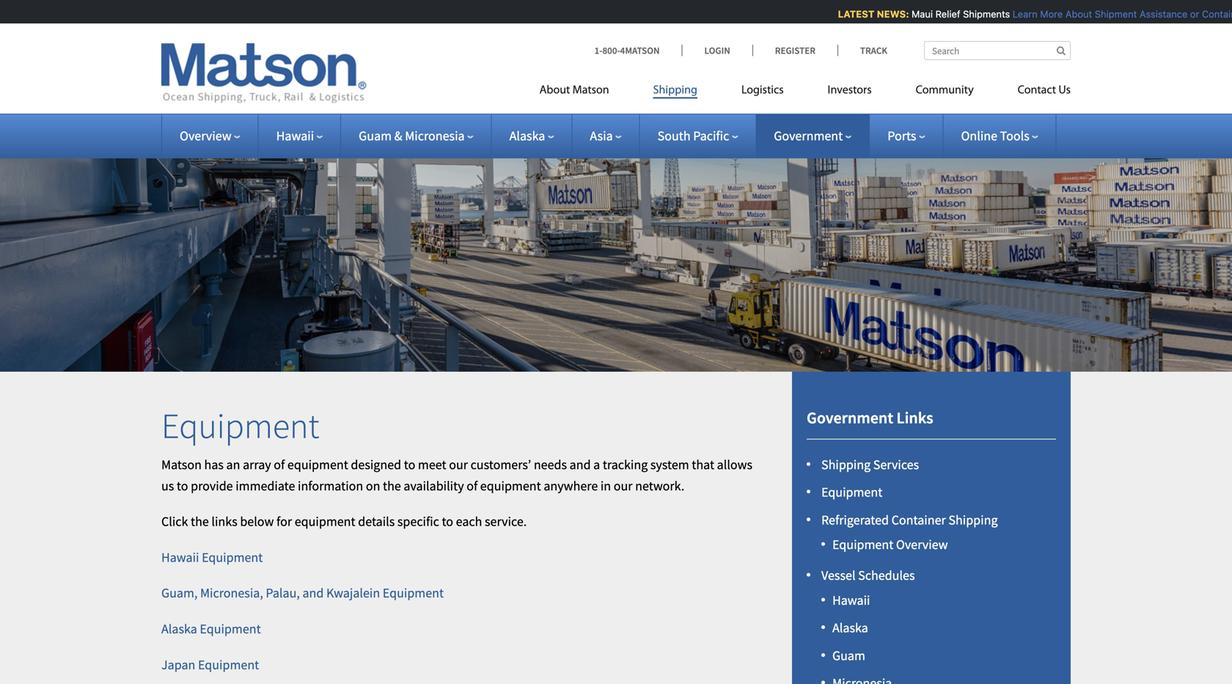 Task type: describe. For each thing, give the bounding box(es) containing it.
refrigerated container shipping
[[822, 512, 998, 528]]

equipment for specific
[[295, 514, 356, 530]]

guam & micronesia link
[[359, 128, 474, 144]]

about inside top menu navigation
[[540, 85, 570, 96]]

online
[[961, 128, 998, 144]]

hawaii for hawaii equipment
[[161, 549, 199, 566]]

that
[[692, 457, 715, 473]]

equipment up an
[[161, 404, 320, 448]]

asia
[[590, 128, 613, 144]]

equipment up refrigerated
[[822, 484, 883, 501]]

matson has an array of equipment designed to meet our customers' needs and a tracking system that allows us to provide immediate information on the availability of equipment anywhere in our network.
[[161, 457, 753, 494]]

equipment overview
[[833, 537, 948, 553]]

allows
[[717, 457, 753, 473]]

in
[[601, 478, 611, 494]]

1 vertical spatial our
[[614, 478, 633, 494]]

1 horizontal spatial alaska
[[510, 128, 545, 144]]

japan equipment link
[[161, 657, 259, 673]]

micronesia
[[405, 128, 465, 144]]

a
[[594, 457, 600, 473]]

contact
[[1018, 85, 1056, 96]]

container
[[892, 512, 946, 528]]

overview inside the government links 'section'
[[896, 537, 948, 553]]

hawaii equipment link
[[161, 549, 263, 566]]

details
[[358, 514, 395, 530]]

shipping services
[[822, 457, 919, 473]]

logistics link
[[720, 77, 806, 107]]

south
[[658, 128, 691, 144]]

4matson
[[620, 44, 660, 56]]

1-800-4matson link
[[595, 44, 682, 56]]

government links section
[[774, 372, 1089, 684]]

shipment
[[1091, 8, 1133, 19]]

logistics
[[742, 85, 784, 96]]

Search search field
[[924, 41, 1071, 60]]

equipment link
[[822, 484, 883, 501]]

and inside matson has an array of equipment designed to meet our customers' needs and a tracking system that allows us to provide immediate information on the availability of equipment anywhere in our network.
[[570, 457, 591, 473]]

hawaii equipment
[[161, 549, 263, 566]]

online tools link
[[961, 128, 1039, 144]]

equipment down micronesia,
[[200, 621, 261, 637]]

vessel schedules
[[822, 567, 915, 584]]

pacific
[[693, 128, 729, 144]]

network.
[[635, 478, 685, 494]]

investors
[[828, 85, 872, 96]]

track link
[[838, 44, 888, 56]]

1-
[[595, 44, 603, 56]]

for
[[277, 514, 292, 530]]

news:
[[873, 8, 906, 19]]

1-800-4matson
[[595, 44, 660, 56]]

blue matson logo with ocean, shipping, truck, rail and logistics written beneath it. image
[[161, 43, 367, 103]]

shipping for shipping services
[[822, 457, 871, 473]]

ports
[[888, 128, 917, 144]]

guam & micronesia
[[359, 128, 465, 144]]

relief
[[932, 8, 957, 19]]

each
[[456, 514, 482, 530]]

tracking
[[603, 457, 648, 473]]

community
[[916, 85, 974, 96]]

array
[[243, 457, 271, 473]]

1 vertical spatial hawaii link
[[833, 592, 870, 609]]

overview link
[[180, 128, 240, 144]]

0 vertical spatial hawaii link
[[276, 128, 323, 144]]

click
[[161, 514, 188, 530]]

ports link
[[888, 128, 925, 144]]

guam link
[[833, 648, 866, 664]]

japan equipment
[[161, 657, 259, 673]]

&
[[394, 128, 402, 144]]

login
[[705, 44, 731, 56]]

meet
[[418, 457, 446, 473]]

2 vertical spatial to
[[442, 514, 453, 530]]

asia link
[[590, 128, 622, 144]]

shipping link
[[631, 77, 720, 107]]

services
[[874, 457, 919, 473]]

800-
[[603, 44, 620, 56]]

register
[[775, 44, 816, 56]]

needs
[[534, 457, 567, 473]]

about matson
[[540, 85, 609, 96]]

designed
[[351, 457, 401, 473]]

contact us
[[1018, 85, 1071, 96]]

kwajalein
[[326, 585, 380, 602]]

about matson link
[[540, 77, 631, 107]]

cranes load and offload matson containers from the containership at the terminal. image
[[0, 135, 1232, 372]]

palau,
[[266, 585, 300, 602]]

learn
[[1009, 8, 1034, 19]]

0 horizontal spatial and
[[303, 585, 324, 602]]

click the links below for equipment details specific to each service.
[[161, 514, 527, 530]]

alaska equipment link
[[161, 621, 261, 637]]

service.
[[485, 514, 527, 530]]



Task type: vqa. For each thing, say whether or not it's contained in the screenshot.
Road
no



Task type: locate. For each thing, give the bounding box(es) containing it.
hawaii link down vessel
[[833, 592, 870, 609]]

alaska link down about matson
[[510, 128, 554, 144]]

south pacific link
[[658, 128, 738, 144]]

2 vertical spatial shipping
[[949, 512, 998, 528]]

guam for guam & micronesia
[[359, 128, 392, 144]]

government inside 'section'
[[807, 408, 894, 428]]

0 vertical spatial to
[[404, 457, 415, 473]]

equipment down refrigerated
[[833, 537, 894, 553]]

community link
[[894, 77, 996, 107]]

provide
[[191, 478, 233, 494]]

0 horizontal spatial about
[[540, 85, 570, 96]]

of
[[274, 457, 285, 473], [467, 478, 478, 494]]

equipment right kwajalein
[[383, 585, 444, 602]]

0 vertical spatial matson
[[573, 85, 609, 96]]

government up shipping services
[[807, 408, 894, 428]]

0 horizontal spatial the
[[191, 514, 209, 530]]

equipment overview link
[[833, 537, 948, 553]]

investors link
[[806, 77, 894, 107]]

hawaii
[[276, 128, 314, 144], [161, 549, 199, 566], [833, 592, 870, 609]]

more
[[1037, 8, 1059, 19]]

alaska equipment
[[161, 621, 261, 637]]

the left links
[[191, 514, 209, 530]]

the inside matson has an array of equipment designed to meet our customers' needs and a tracking system that allows us to provide immediate information on the availability of equipment anywhere in our network.
[[383, 478, 401, 494]]

contain
[[1198, 8, 1232, 19]]

alaska inside the government links 'section'
[[833, 620, 868, 636]]

1 vertical spatial about
[[540, 85, 570, 96]]

0 horizontal spatial guam
[[359, 128, 392, 144]]

government down top menu navigation
[[774, 128, 843, 144]]

shipping
[[653, 85, 698, 96], [822, 457, 871, 473], [949, 512, 998, 528]]

1 horizontal spatial overview
[[896, 537, 948, 553]]

1 horizontal spatial to
[[404, 457, 415, 473]]

equipment up micronesia,
[[202, 549, 263, 566]]

and
[[570, 457, 591, 473], [303, 585, 324, 602]]

1 horizontal spatial matson
[[573, 85, 609, 96]]

government for government
[[774, 128, 843, 144]]

1 horizontal spatial about
[[1062, 8, 1089, 19]]

0 horizontal spatial alaska
[[161, 621, 197, 637]]

latest
[[834, 8, 871, 19]]

search image
[[1057, 46, 1066, 55]]

on
[[366, 478, 380, 494]]

information
[[298, 478, 363, 494]]

has
[[204, 457, 224, 473]]

shipping up equipment link
[[822, 457, 871, 473]]

1 vertical spatial government
[[807, 408, 894, 428]]

1 horizontal spatial hawaii
[[276, 128, 314, 144]]

1 horizontal spatial guam
[[833, 648, 866, 664]]

1 vertical spatial alaska link
[[833, 620, 868, 636]]

refrigerated
[[822, 512, 889, 528]]

0 vertical spatial equipment
[[288, 457, 348, 473]]

2 horizontal spatial alaska
[[833, 620, 868, 636]]

online tools
[[961, 128, 1030, 144]]

equipment
[[288, 457, 348, 473], [480, 478, 541, 494], [295, 514, 356, 530]]

and right palau,
[[303, 585, 324, 602]]

refrigerated container shipping link
[[822, 512, 998, 528]]

1 vertical spatial of
[[467, 478, 478, 494]]

alaska
[[510, 128, 545, 144], [833, 620, 868, 636], [161, 621, 197, 637]]

0 horizontal spatial hawaii
[[161, 549, 199, 566]]

None search field
[[924, 41, 1071, 60]]

1 horizontal spatial our
[[614, 478, 633, 494]]

0 horizontal spatial overview
[[180, 128, 232, 144]]

matson inside matson has an array of equipment designed to meet our customers' needs and a tracking system that allows us to provide immediate information on the availability of equipment anywhere in our network.
[[161, 457, 202, 473]]

hawaii down vessel
[[833, 592, 870, 609]]

below
[[240, 514, 274, 530]]

our right meet
[[449, 457, 468, 473]]

latest news: maui relief shipments learn more about shipment assistance or contain
[[834, 8, 1232, 19]]

to left meet
[[404, 457, 415, 473]]

hawaii up guam,
[[161, 549, 199, 566]]

equipment for to
[[288, 457, 348, 473]]

shipping up south
[[653, 85, 698, 96]]

about
[[1062, 8, 1089, 19], [540, 85, 570, 96]]

or
[[1187, 8, 1196, 19]]

learn more about shipment assistance or contain link
[[1009, 8, 1232, 19]]

government link
[[774, 128, 852, 144]]

guam for the 'guam' "link"
[[833, 648, 866, 664]]

1 vertical spatial equipment
[[480, 478, 541, 494]]

0 horizontal spatial alaska link
[[510, 128, 554, 144]]

1 horizontal spatial the
[[383, 478, 401, 494]]

equipment down information
[[295, 514, 356, 530]]

alaska down about matson
[[510, 128, 545, 144]]

0 vertical spatial guam
[[359, 128, 392, 144]]

1 vertical spatial shipping
[[822, 457, 871, 473]]

schedules
[[858, 567, 915, 584]]

our right in
[[614, 478, 633, 494]]

vessel
[[822, 567, 856, 584]]

0 horizontal spatial our
[[449, 457, 468, 473]]

equipment down alaska equipment
[[198, 657, 259, 673]]

matson
[[573, 85, 609, 96], [161, 457, 202, 473]]

us
[[161, 478, 174, 494]]

guam, micronesia, palau, and kwajalein equipment link
[[161, 585, 444, 602]]

overview
[[180, 128, 232, 144], [896, 537, 948, 553]]

0 vertical spatial government
[[774, 128, 843, 144]]

0 vertical spatial alaska link
[[510, 128, 554, 144]]

1 vertical spatial and
[[303, 585, 324, 602]]

0 vertical spatial our
[[449, 457, 468, 473]]

1 vertical spatial guam
[[833, 648, 866, 664]]

shipping services link
[[822, 457, 919, 473]]

0 vertical spatial and
[[570, 457, 591, 473]]

0 vertical spatial shipping
[[653, 85, 698, 96]]

anywhere
[[544, 478, 598, 494]]

equipment up information
[[288, 457, 348, 473]]

immediate
[[236, 478, 295, 494]]

to left each
[[442, 514, 453, 530]]

1 vertical spatial matson
[[161, 457, 202, 473]]

1 vertical spatial to
[[177, 478, 188, 494]]

availability
[[404, 478, 464, 494]]

government for government links
[[807, 408, 894, 428]]

equipment down customers'
[[480, 478, 541, 494]]

assistance
[[1136, 8, 1184, 19]]

1 horizontal spatial alaska link
[[833, 620, 868, 636]]

2 horizontal spatial to
[[442, 514, 453, 530]]

shipping right container
[[949, 512, 998, 528]]

of down customers'
[[467, 478, 478, 494]]

and left a
[[570, 457, 591, 473]]

guam
[[359, 128, 392, 144], [833, 648, 866, 664]]

2 horizontal spatial shipping
[[949, 512, 998, 528]]

login link
[[682, 44, 753, 56]]

0 vertical spatial hawaii
[[276, 128, 314, 144]]

0 horizontal spatial matson
[[161, 457, 202, 473]]

1 vertical spatial the
[[191, 514, 209, 530]]

0 horizontal spatial to
[[177, 478, 188, 494]]

register link
[[753, 44, 838, 56]]

japan
[[161, 657, 195, 673]]

micronesia,
[[200, 585, 263, 602]]

hawaii down blue matson logo with ocean, shipping, truck, rail and logistics written beneath it.
[[276, 128, 314, 144]]

the right on
[[383, 478, 401, 494]]

matson down 1-
[[573, 85, 609, 96]]

hawaii inside the government links 'section'
[[833, 592, 870, 609]]

track
[[860, 44, 888, 56]]

of right array on the left of the page
[[274, 457, 285, 473]]

2 vertical spatial hawaii
[[833, 592, 870, 609]]

government links
[[807, 408, 934, 428]]

1 horizontal spatial hawaii link
[[833, 592, 870, 609]]

2 horizontal spatial hawaii
[[833, 592, 870, 609]]

guam inside the government links 'section'
[[833, 648, 866, 664]]

top menu navigation
[[540, 77, 1071, 107]]

0 vertical spatial of
[[274, 457, 285, 473]]

hawaii link down blue matson logo with ocean, shipping, truck, rail and logistics written beneath it.
[[276, 128, 323, 144]]

alaska link up the 'guam' "link"
[[833, 620, 868, 636]]

0 vertical spatial about
[[1062, 8, 1089, 19]]

contact us link
[[996, 77, 1071, 107]]

shipping inside top menu navigation
[[653, 85, 698, 96]]

1 horizontal spatial and
[[570, 457, 591, 473]]

guam,
[[161, 585, 198, 602]]

1 horizontal spatial of
[[467, 478, 478, 494]]

government
[[774, 128, 843, 144], [807, 408, 894, 428]]

0 horizontal spatial hawaii link
[[276, 128, 323, 144]]

system
[[651, 457, 689, 473]]

to right us
[[177, 478, 188, 494]]

1 vertical spatial overview
[[896, 537, 948, 553]]

1 horizontal spatial shipping
[[822, 457, 871, 473]]

maui
[[908, 8, 929, 19]]

hawaii for hawaii link to the bottom
[[833, 592, 870, 609]]

hawaii link
[[276, 128, 323, 144], [833, 592, 870, 609]]

equipment
[[161, 404, 320, 448], [822, 484, 883, 501], [833, 537, 894, 553], [202, 549, 263, 566], [383, 585, 444, 602], [200, 621, 261, 637], [198, 657, 259, 673]]

0 horizontal spatial of
[[274, 457, 285, 473]]

2 vertical spatial equipment
[[295, 514, 356, 530]]

1 vertical spatial hawaii
[[161, 549, 199, 566]]

alaska up the 'guam' "link"
[[833, 620, 868, 636]]

alaska down guam,
[[161, 621, 197, 637]]

us
[[1059, 85, 1071, 96]]

0 vertical spatial overview
[[180, 128, 232, 144]]

0 horizontal spatial shipping
[[653, 85, 698, 96]]

guam, micronesia, palau, and kwajalein equipment
[[161, 585, 444, 602]]

0 vertical spatial the
[[383, 478, 401, 494]]

links
[[897, 408, 934, 428]]

shipping for shipping
[[653, 85, 698, 96]]

matson up us
[[161, 457, 202, 473]]

vessel schedules link
[[822, 567, 915, 584]]

links
[[212, 514, 237, 530]]

matson inside top menu navigation
[[573, 85, 609, 96]]



